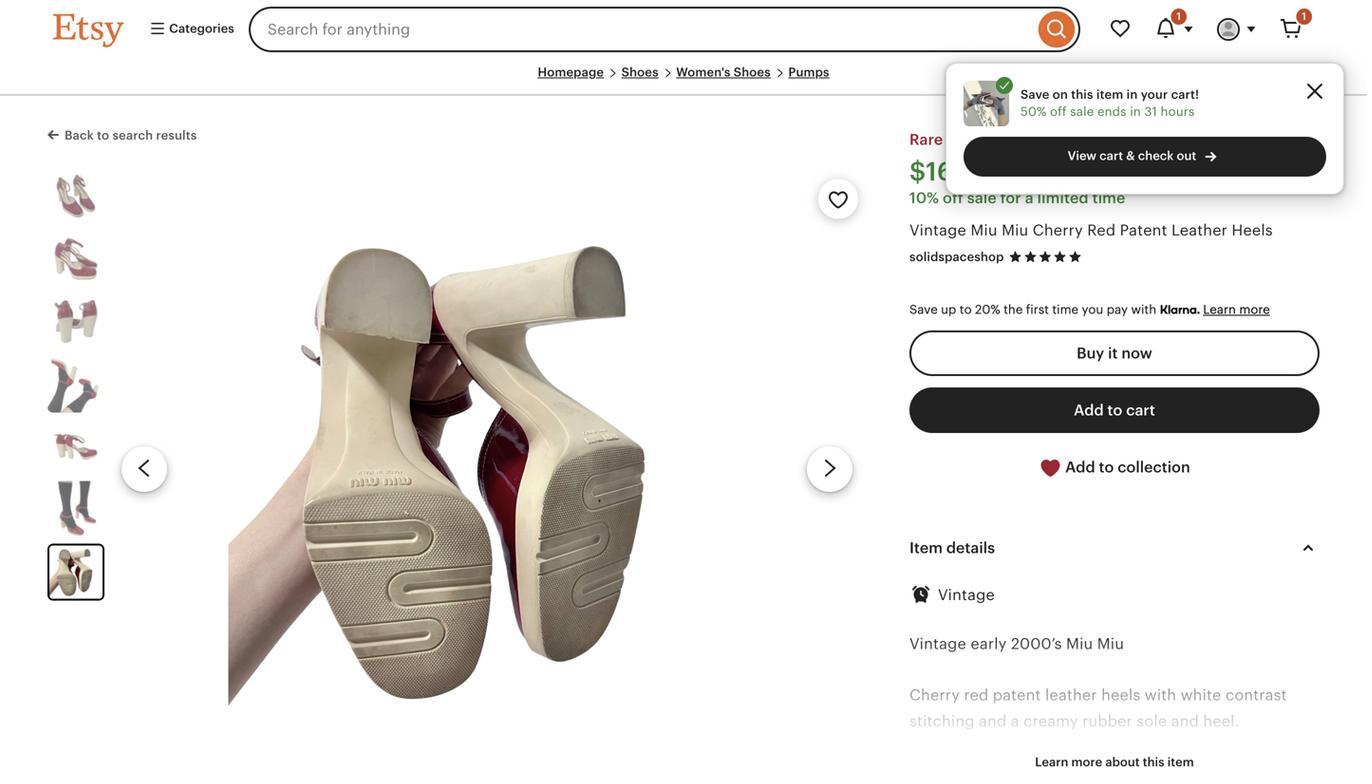 Task type: describe. For each thing, give the bounding box(es) containing it.
0 horizontal spatial off
[[943, 189, 964, 206]]

categories button
[[135, 12, 243, 47]]

about
[[1106, 755, 1140, 769]]

pumps link
[[789, 65, 830, 79]]

2 1 from the left
[[1303, 10, 1307, 22]]

vintage for vintage early 2000's miu miu
[[910, 635, 967, 652]]

cherry red patent leather heels with white contrast stitching and a creamy rubber sole and heel.
[[910, 687, 1288, 730]]

learn more button
[[1204, 303, 1271, 317]]

to for add to collection
[[1099, 459, 1115, 476]]

solidspaceshop link
[[910, 250, 1005, 264]]

back to search results
[[65, 128, 197, 143]]

up
[[941, 303, 957, 317]]

rare find, already in 4 carts
[[910, 131, 1111, 148]]

for
[[1001, 189, 1022, 206]]

solidspaceshop
[[910, 250, 1005, 264]]

2000's
[[1011, 635, 1063, 652]]

it
[[1109, 345, 1118, 362]]

save for klarna.
[[910, 303, 938, 317]]

0 vertical spatial in
[[1127, 87, 1138, 102]]

vintage miu miu cherry red patent leather heels image 3 image
[[47, 293, 104, 350]]

0 horizontal spatial vintage miu miu cherry red patent leather heels image 7 image
[[49, 545, 103, 599]]

carts
[[1074, 131, 1111, 148]]

10%
[[910, 189, 940, 206]]

search
[[112, 128, 153, 143]]

cart!
[[1172, 87, 1200, 102]]

already
[[985, 131, 1039, 148]]

buy
[[1077, 345, 1105, 362]]

4
[[1061, 131, 1070, 148]]

cart inside button
[[1127, 402, 1156, 419]]

back to search results link
[[47, 125, 197, 144]]

learn inside dropdown button
[[1036, 755, 1069, 769]]

miu up solidspaceshop link
[[971, 222, 998, 239]]

off inside save on this item in your cart! 50% off sale ends in 31 hours
[[1051, 105, 1067, 119]]

now
[[1122, 345, 1153, 362]]

view
[[1068, 149, 1097, 163]]

50%
[[1021, 105, 1047, 119]]

contrast
[[1226, 687, 1288, 704]]

women's
[[677, 65, 731, 79]]

item details button
[[893, 525, 1337, 571]]

miu down the 10% off sale for a limited time
[[1002, 222, 1029, 239]]

1 horizontal spatial vintage miu miu cherry red patent leather heels image 7 image
[[228, 167, 746, 771]]

leather
[[1046, 687, 1098, 704]]

heels
[[1102, 687, 1141, 704]]

vintage miu miu cherry red patent leather heels image 6 image
[[47, 481, 104, 538]]

categories
[[166, 21, 234, 36]]

patent
[[1120, 222, 1168, 239]]

with inside save up to 20% the first time you pay with klarna. learn more
[[1132, 303, 1157, 317]]

the
[[1004, 303, 1023, 317]]

details
[[947, 540, 996, 557]]

stitching
[[910, 713, 975, 730]]

learn inside save up to 20% the first time you pay with klarna. learn more
[[1204, 303, 1237, 317]]

vintage miu miu cherry red patent leather heels image 5 image
[[47, 418, 104, 475]]

buy it now button
[[910, 330, 1320, 376]]

a inside the 'cherry red patent leather heels with white contrast stitching and a creamy rubber sole and heel.'
[[1011, 713, 1020, 730]]

heels
[[1232, 222, 1274, 239]]

out
[[1177, 149, 1197, 163]]

view cart & check out
[[1068, 149, 1197, 163]]

sole
[[1137, 713, 1168, 730]]

patent
[[993, 687, 1042, 704]]

pumps
[[789, 65, 830, 79]]

heel.
[[1204, 713, 1240, 730]]

1 link
[[1269, 7, 1315, 52]]

you
[[1082, 303, 1104, 317]]

2 and from the left
[[1172, 713, 1200, 730]]

save on this item in your cart! 50% off sale ends in 31 hours
[[1021, 87, 1200, 119]]

to for back to search results
[[97, 128, 109, 143]]

save up to 20% the first time you pay with klarna. learn more
[[910, 303, 1271, 317]]

homepage link
[[538, 65, 604, 79]]

vintage for vintage miu miu cherry red patent leather heels
[[910, 222, 967, 239]]

1 vertical spatial in
[[1131, 105, 1142, 119]]



Task type: locate. For each thing, give the bounding box(es) containing it.
to inside "link"
[[97, 128, 109, 143]]

0 vertical spatial off
[[1051, 105, 1067, 119]]

0 horizontal spatial 1
[[1177, 10, 1182, 22]]

time for limited
[[1093, 189, 1126, 206]]

0 vertical spatial more
[[1240, 303, 1271, 317]]

0 vertical spatial add
[[1074, 402, 1104, 419]]

in
[[1127, 87, 1138, 102], [1131, 105, 1142, 119], [1043, 131, 1057, 148]]

your
[[1141, 87, 1169, 102]]

save for ends
[[1021, 87, 1050, 102]]

a right for
[[1026, 189, 1034, 206]]

1 horizontal spatial sale
[[1071, 105, 1095, 119]]

sale inside save on this item in your cart! 50% off sale ends in 31 hours
[[1071, 105, 1095, 119]]

to left collection in the right of the page
[[1099, 459, 1115, 476]]

homepage
[[538, 65, 604, 79]]

$166.50 $185.00
[[910, 157, 1065, 186]]

1 vertical spatial vintage
[[938, 587, 995, 604]]

with right pay
[[1132, 303, 1157, 317]]

back
[[65, 128, 94, 143]]

sale down $166.50 $185.00
[[968, 189, 997, 206]]

cherry inside the 'cherry red patent leather heels with white contrast stitching and a creamy rubber sole and heel.'
[[910, 687, 960, 704]]

vintage left early
[[910, 635, 967, 652]]

shoes down search for anything text field
[[622, 65, 659, 79]]

cart down now
[[1127, 402, 1156, 419]]

1 vertical spatial add
[[1066, 459, 1096, 476]]

0 vertical spatial sale
[[1071, 105, 1095, 119]]

vintage miu miu cherry red patent leather heels image 4 image
[[47, 356, 104, 413]]

vintage for vintage
[[938, 587, 995, 604]]

add
[[1074, 402, 1104, 419], [1066, 459, 1096, 476]]

miu up heels
[[1098, 635, 1125, 652]]

to
[[97, 128, 109, 143], [960, 303, 972, 317], [1108, 402, 1123, 419], [1099, 459, 1115, 476]]

vintage up solidspaceshop link
[[910, 222, 967, 239]]

to right up
[[960, 303, 972, 317]]

to right back
[[97, 128, 109, 143]]

time left you
[[1053, 303, 1079, 317]]

cart left &
[[1100, 149, 1124, 163]]

miu
[[971, 222, 998, 239], [1002, 222, 1029, 239], [1067, 635, 1094, 652], [1098, 635, 1125, 652]]

0 vertical spatial save
[[1021, 87, 1050, 102]]

view cart & check out link
[[964, 137, 1327, 177]]

save
[[1021, 87, 1050, 102], [910, 303, 938, 317]]

time for first
[[1053, 303, 1079, 317]]

off
[[1051, 105, 1067, 119], [943, 189, 964, 206]]

1 1 from the left
[[1177, 10, 1182, 22]]

0 vertical spatial with
[[1132, 303, 1157, 317]]

learn more about this item button
[[1021, 745, 1209, 772]]

0 vertical spatial item
[[1097, 87, 1124, 102]]

0 horizontal spatial and
[[979, 713, 1007, 730]]

more right klarna.
[[1240, 303, 1271, 317]]

more
[[1240, 303, 1271, 317], [1072, 755, 1103, 769]]

0 vertical spatial a
[[1026, 189, 1034, 206]]

off down $166.50
[[943, 189, 964, 206]]

20%
[[976, 303, 1001, 317]]

menu bar
[[53, 64, 1315, 96]]

add to collection button
[[910, 444, 1320, 491]]

results
[[156, 128, 197, 143]]

add down add to cart on the bottom right of the page
[[1066, 459, 1096, 476]]

cherry down limited
[[1033, 222, 1084, 239]]

1 horizontal spatial off
[[1051, 105, 1067, 119]]

item
[[1097, 87, 1124, 102], [1168, 755, 1195, 769]]

0 horizontal spatial time
[[1053, 303, 1079, 317]]

a
[[1026, 189, 1034, 206], [1011, 713, 1020, 730]]

add to cart button
[[910, 387, 1320, 433]]

shoes
[[622, 65, 659, 79], [734, 65, 771, 79]]

vintage miu miu cherry red patent leather heels image 7 image
[[228, 167, 746, 771], [49, 545, 103, 599]]

0 horizontal spatial this
[[1072, 87, 1094, 102]]

time inside save up to 20% the first time you pay with klarna. learn more
[[1053, 303, 1079, 317]]

more left about
[[1072, 755, 1103, 769]]

cherry up stitching at the bottom of page
[[910, 687, 960, 704]]

2 vertical spatial vintage
[[910, 635, 967, 652]]

rare
[[910, 131, 944, 148]]

0 horizontal spatial more
[[1072, 755, 1103, 769]]

leather
[[1172, 222, 1228, 239]]

1 horizontal spatial a
[[1026, 189, 1034, 206]]

miu right 2000's on the bottom
[[1067, 635, 1094, 652]]

item inside dropdown button
[[1168, 755, 1195, 769]]

off down on
[[1051, 105, 1067, 119]]

1 horizontal spatial save
[[1021, 87, 1050, 102]]

learn right klarna.
[[1204, 303, 1237, 317]]

0 horizontal spatial learn
[[1036, 755, 1069, 769]]

a down the patent
[[1011, 713, 1020, 730]]

0 horizontal spatial cart
[[1100, 149, 1124, 163]]

with
[[1132, 303, 1157, 317], [1145, 687, 1177, 704]]

1 horizontal spatial more
[[1240, 303, 1271, 317]]

women's shoes link
[[677, 65, 771, 79]]

1 horizontal spatial learn
[[1204, 303, 1237, 317]]

and down white
[[1172, 713, 1200, 730]]

this inside save on this item in your cart! 50% off sale ends in 31 hours
[[1072, 87, 1094, 102]]

in left 4
[[1043, 131, 1057, 148]]

learn
[[1204, 303, 1237, 317], [1036, 755, 1069, 769]]

categories banner
[[19, 0, 1349, 64]]

klarna.
[[1160, 303, 1200, 317]]

1 vertical spatial more
[[1072, 755, 1103, 769]]

1 horizontal spatial shoes
[[734, 65, 771, 79]]

1 and from the left
[[979, 713, 1007, 730]]

learn down creamy
[[1036, 755, 1069, 769]]

menu bar containing homepage
[[53, 64, 1315, 96]]

item
[[910, 540, 943, 557]]

1 horizontal spatial cherry
[[1033, 222, 1084, 239]]

on
[[1053, 87, 1069, 102]]

1 horizontal spatial item
[[1168, 755, 1195, 769]]

add down buy
[[1074, 402, 1104, 419]]

this inside dropdown button
[[1143, 755, 1165, 769]]

0 vertical spatial time
[[1093, 189, 1126, 206]]

1 inside dropdown button
[[1177, 10, 1182, 22]]

1 vertical spatial cherry
[[910, 687, 960, 704]]

more inside save up to 20% the first time you pay with klarna. learn more
[[1240, 303, 1271, 317]]

buy it now
[[1077, 345, 1153, 362]]

0 horizontal spatial shoes
[[622, 65, 659, 79]]

with up sole
[[1145, 687, 1177, 704]]

1 shoes from the left
[[622, 65, 659, 79]]

add for add to collection
[[1066, 459, 1096, 476]]

vintage miu miu cherry red patent leather heels
[[910, 222, 1274, 239]]

this right on
[[1072, 87, 1094, 102]]

0 vertical spatial learn
[[1204, 303, 1237, 317]]

cart
[[1100, 149, 1124, 163], [1127, 402, 1156, 419]]

pay
[[1107, 303, 1128, 317]]

first
[[1027, 303, 1049, 317]]

item details
[[910, 540, 996, 557]]

1 vertical spatial this
[[1143, 755, 1165, 769]]

1 vertical spatial a
[[1011, 713, 1020, 730]]

vintage down details
[[938, 587, 995, 604]]

1 vertical spatial item
[[1168, 755, 1195, 769]]

None search field
[[249, 7, 1081, 52]]

0 horizontal spatial sale
[[968, 189, 997, 206]]

ends
[[1098, 105, 1127, 119]]

rubber
[[1083, 713, 1133, 730]]

vintage early 2000's miu miu
[[910, 635, 1125, 652]]

item inside save on this item in your cart! 50% off sale ends in 31 hours
[[1097, 87, 1124, 102]]

none search field inside categories banner
[[249, 7, 1081, 52]]

in left your
[[1127, 87, 1138, 102]]

item up ends
[[1097, 87, 1124, 102]]

with inside the 'cherry red patent leather heels with white contrast stitching and a creamy rubber sole and heel.'
[[1145, 687, 1177, 704]]

more inside dropdown button
[[1072, 755, 1103, 769]]

check
[[1139, 149, 1174, 163]]

this
[[1072, 87, 1094, 102], [1143, 755, 1165, 769]]

collection
[[1118, 459, 1191, 476]]

2 shoes from the left
[[734, 65, 771, 79]]

vintage miu miu cherry red patent leather heels image 1 image
[[47, 167, 104, 224]]

to down the buy it now button
[[1108, 402, 1123, 419]]

31
[[1145, 105, 1158, 119]]

1 vertical spatial off
[[943, 189, 964, 206]]

1 horizontal spatial cart
[[1127, 402, 1156, 419]]

Search for anything text field
[[249, 7, 1034, 52]]

1 vertical spatial with
[[1145, 687, 1177, 704]]

0 horizontal spatial cherry
[[910, 687, 960, 704]]

find,
[[947, 131, 981, 148]]

&
[[1127, 149, 1136, 163]]

save inside save on this item in your cart! 50% off sale ends in 31 hours
[[1021, 87, 1050, 102]]

1 horizontal spatial time
[[1093, 189, 1126, 206]]

1 vertical spatial learn
[[1036, 755, 1069, 769]]

shoes right women's
[[734, 65, 771, 79]]

save inside save up to 20% the first time you pay with klarna. learn more
[[910, 303, 938, 317]]

sale left ends
[[1071, 105, 1095, 119]]

1 horizontal spatial 1
[[1303, 10, 1307, 22]]

10% off sale for a limited time
[[910, 189, 1126, 206]]

in left 31 at the top of page
[[1131, 105, 1142, 119]]

save up 50%
[[1021, 87, 1050, 102]]

1 button
[[1144, 7, 1206, 52]]

hours
[[1161, 105, 1195, 119]]

0 horizontal spatial item
[[1097, 87, 1124, 102]]

limited
[[1038, 189, 1089, 206]]

1 vertical spatial time
[[1053, 303, 1079, 317]]

1 horizontal spatial this
[[1143, 755, 1165, 769]]

1 vertical spatial sale
[[968, 189, 997, 206]]

women's shoes
[[677, 65, 771, 79]]

time
[[1093, 189, 1126, 206], [1053, 303, 1079, 317]]

learn more about this item
[[1036, 755, 1195, 769]]

to for add to cart
[[1108, 402, 1123, 419]]

sale
[[1071, 105, 1095, 119], [968, 189, 997, 206]]

0 vertical spatial this
[[1072, 87, 1094, 102]]

vintage miu miu cherry red patent leather heels image 2 image
[[47, 230, 104, 287]]

to inside save up to 20% the first time you pay with klarna. learn more
[[960, 303, 972, 317]]

and down red
[[979, 713, 1007, 730]]

1 vertical spatial save
[[910, 303, 938, 317]]

add to collection
[[1062, 459, 1191, 476]]

time up red
[[1093, 189, 1126, 206]]

vintage
[[910, 222, 967, 239], [938, 587, 995, 604], [910, 635, 967, 652]]

red
[[965, 687, 989, 704]]

0 vertical spatial vintage
[[910, 222, 967, 239]]

1 vertical spatial cart
[[1127, 402, 1156, 419]]

2 vertical spatial in
[[1043, 131, 1057, 148]]

save left up
[[910, 303, 938, 317]]

$185.00
[[1017, 164, 1065, 179]]

1 horizontal spatial and
[[1172, 713, 1200, 730]]

item right about
[[1168, 755, 1195, 769]]

$166.50
[[910, 157, 1011, 186]]

1
[[1177, 10, 1182, 22], [1303, 10, 1307, 22]]

white
[[1181, 687, 1222, 704]]

0 vertical spatial cherry
[[1033, 222, 1084, 239]]

creamy
[[1024, 713, 1079, 730]]

early
[[971, 635, 1007, 652]]

red
[[1088, 222, 1116, 239]]

0 vertical spatial cart
[[1100, 149, 1124, 163]]

0 horizontal spatial save
[[910, 303, 938, 317]]

this right about
[[1143, 755, 1165, 769]]

add to cart
[[1074, 402, 1156, 419]]

shoes link
[[622, 65, 659, 79]]

add for add to cart
[[1074, 402, 1104, 419]]

0 horizontal spatial a
[[1011, 713, 1020, 730]]



Task type: vqa. For each thing, say whether or not it's contained in the screenshot.
the 99-
no



